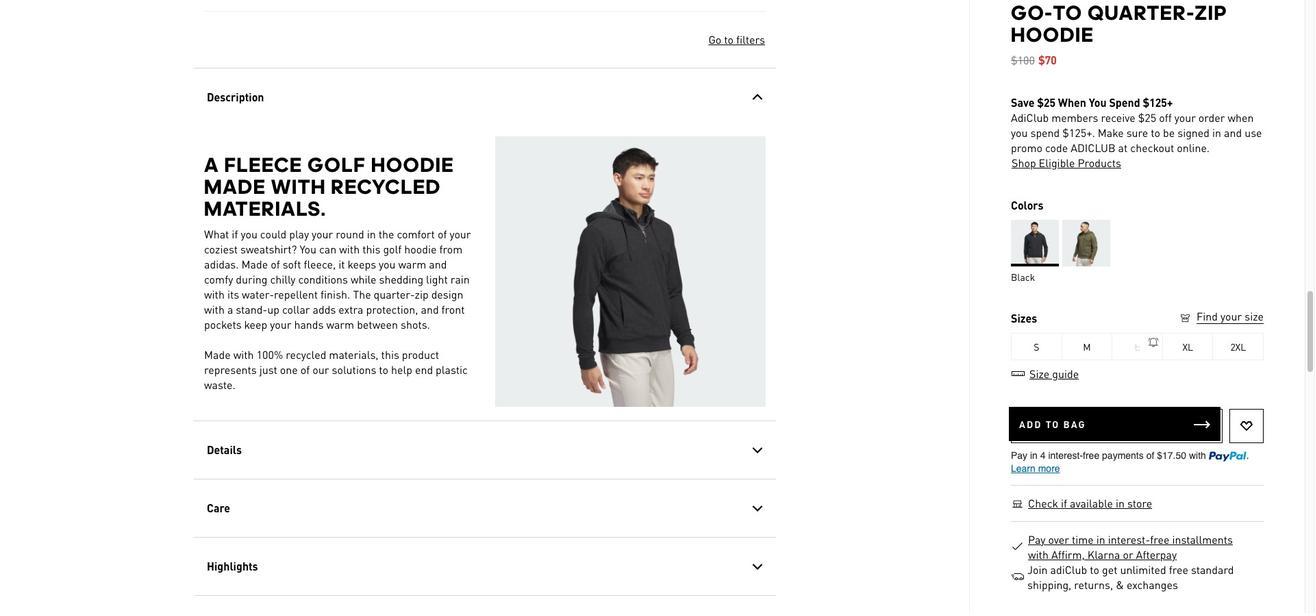 Task type: vqa. For each thing, say whether or not it's contained in the screenshot.
2nd Anorak from the left
no



Task type: locate. For each thing, give the bounding box(es) containing it.
conditions
[[298, 272, 348, 286]]

you
[[1011, 125, 1028, 140], [240, 227, 257, 241], [379, 257, 395, 271]]

2 horizontal spatial of
[[437, 227, 447, 241]]

go to filters button
[[708, 32, 766, 47]]

1 vertical spatial warm
[[326, 317, 354, 332]]

your up the can
[[311, 227, 333, 241]]

up
[[267, 302, 279, 317]]

add
[[1019, 418, 1042, 430]]

0 vertical spatial $25
[[1037, 95, 1056, 110]]

of up from
[[437, 227, 447, 241]]

0 horizontal spatial this
[[362, 242, 380, 256]]

of
[[437, 227, 447, 241], [270, 257, 280, 271], [300, 362, 310, 377]]

details
[[207, 443, 242, 457]]

with up join
[[1028, 547, 1049, 562]]

you up receive
[[1089, 95, 1107, 110]]

1 vertical spatial to
[[1046, 418, 1060, 430]]

$125+
[[1143, 95, 1173, 110]]

you up shedding
[[379, 257, 395, 271]]

this up the help
[[381, 347, 399, 362]]

1 horizontal spatial you
[[1089, 95, 1107, 110]]

while
[[350, 272, 376, 286]]

warm down extra
[[326, 317, 354, 332]]

find
[[1197, 309, 1218, 323]]

recycled
[[331, 175, 441, 199], [285, 347, 326, 362]]

2 vertical spatial and
[[421, 302, 439, 317]]

1 vertical spatial you
[[299, 242, 316, 256]]

1 horizontal spatial recycled
[[331, 175, 441, 199]]

find your size button
[[1179, 309, 1264, 326]]

to up $70
[[1053, 1, 1083, 25]]

to inside 'button'
[[1046, 418, 1060, 430]]

to
[[1053, 1, 1083, 25], [1046, 418, 1060, 430]]

m
[[1083, 340, 1091, 353]]

size guide link
[[1011, 367, 1080, 381]]

with up the 'play'
[[271, 175, 326, 199]]

a
[[227, 302, 233, 317]]

1 horizontal spatial of
[[300, 362, 310, 377]]

go-
[[1011, 1, 1053, 25]]

you inside a fleece golf hoodie made with recycled materials. what if you could play your round in the comfort of your coziest sweatshirt? you can with this golf hoodie from adidas. made of soft fleece, it keeps you warm and comfy during chilly conditions while shedding light rain with its water-repellent finish. the quarter-zip design with a stand-up collar adds extra protection, and front pockets keep your hands warm between shots. made with 100% recycled materials, this product represents just one of our solutions to help end plastic waste.
[[299, 242, 316, 256]]

0 horizontal spatial made
[[204, 347, 230, 362]]

1 vertical spatial hoodie
[[404, 242, 436, 256]]

0 horizontal spatial if
[[231, 227, 238, 241]]

and down zip
[[421, 302, 439, 317]]

in down the order
[[1213, 125, 1222, 140]]

materials,
[[329, 347, 378, 362]]

the
[[378, 227, 394, 241]]

product color: black image
[[1011, 220, 1059, 266]]

l button
[[1113, 333, 1163, 360]]

what
[[204, 227, 229, 241]]

1 vertical spatial this
[[381, 347, 399, 362]]

to for add
[[1046, 418, 1060, 430]]

find your size
[[1197, 309, 1264, 323]]

free for unlimited
[[1169, 562, 1189, 577]]

100%
[[256, 347, 283, 362]]

to left bag
[[1046, 418, 1060, 430]]

hands
[[294, 317, 323, 332]]

description
[[207, 90, 264, 104]]

its
[[227, 287, 239, 301]]

xl
[[1183, 340, 1193, 353]]

collar
[[282, 302, 310, 317]]

1 horizontal spatial if
[[1061, 496, 1067, 510]]

in inside save $25 when you spend $125+ adiclub members receive $25 off your order when you spend $125+. make sure to be signed in and use promo code adiclub at checkout online. shop eligible products
[[1213, 125, 1222, 140]]

klarna
[[1088, 547, 1120, 562]]

to for go-
[[1053, 1, 1083, 25]]

0 vertical spatial hoodie
[[371, 153, 454, 177]]

product color: olive strata image
[[1062, 220, 1110, 266]]

in left the at the left top of the page
[[367, 227, 376, 241]]

in inside a fleece golf hoodie made with recycled materials. what if you could play your round in the comfort of your coziest sweatshirt? you can with this golf hoodie from adidas. made of soft fleece, it keeps you warm and comfy during chilly conditions while shedding light rain with its water-repellent finish. the quarter-zip design with a stand-up collar adds extra protection, and front pockets keep your hands warm between shots. made with 100% recycled materials, this product represents just one of our solutions to help end plastic waste.
[[367, 227, 376, 241]]

0 vertical spatial this
[[362, 242, 380, 256]]

$25 up adiclub at the right of page
[[1037, 95, 1056, 110]]

2xl button
[[1214, 333, 1264, 360]]

you left could at the top
[[240, 227, 257, 241]]

1 horizontal spatial $25
[[1138, 110, 1157, 125]]

to right the go at the top of page
[[724, 32, 733, 47]]

to up returns,
[[1090, 562, 1100, 577]]

in
[[1213, 125, 1222, 140], [367, 227, 376, 241], [1116, 496, 1125, 510], [1097, 532, 1106, 547]]

adiclub
[[1011, 110, 1049, 125]]

free down afterpay
[[1169, 562, 1189, 577]]

$100
[[1011, 53, 1035, 67]]

golf
[[307, 153, 366, 177], [383, 242, 401, 256]]

or
[[1123, 547, 1134, 562]]

$25 up sure in the right top of the page
[[1138, 110, 1157, 125]]

your up "signed"
[[1175, 110, 1196, 125]]

and up light
[[429, 257, 447, 271]]

1 horizontal spatial you
[[379, 257, 395, 271]]

1 vertical spatial free
[[1169, 562, 1189, 577]]

2 vertical spatial you
[[379, 257, 395, 271]]

if inside button
[[1061, 496, 1067, 510]]

materials.
[[204, 197, 326, 221]]

online.
[[1177, 140, 1210, 155]]

0 vertical spatial golf
[[307, 153, 366, 177]]

with
[[271, 175, 326, 199], [339, 242, 359, 256], [204, 287, 224, 301], [204, 302, 224, 317], [233, 347, 254, 362], [1028, 547, 1049, 562]]

you down the 'play'
[[299, 242, 316, 256]]

0 vertical spatial to
[[1053, 1, 1083, 25]]

1 vertical spatial recycled
[[285, 347, 326, 362]]

2 horizontal spatial you
[[1011, 125, 1028, 140]]

exchanges
[[1127, 578, 1178, 592]]

0 vertical spatial you
[[1011, 125, 1028, 140]]

if right what
[[231, 227, 238, 241]]

quarter-
[[373, 287, 415, 301]]

products
[[1078, 156, 1121, 170]]

order
[[1199, 110, 1225, 125]]

quarter-
[[1088, 1, 1195, 25]]

plastic
[[435, 362, 467, 377]]

1 horizontal spatial made
[[241, 257, 268, 271]]

1 vertical spatial golf
[[383, 242, 401, 256]]

hoodie
[[371, 153, 454, 177], [404, 242, 436, 256]]

0 horizontal spatial of
[[270, 257, 280, 271]]

our
[[312, 362, 329, 377]]

made
[[241, 257, 268, 271], [204, 347, 230, 362]]

rain
[[450, 272, 470, 286]]

made up the during
[[241, 257, 268, 271]]

to inside go-to quarter-zip hoodie $100 $70
[[1053, 1, 1083, 25]]

zip
[[1195, 1, 1228, 25]]

with inside pay over time in interest-free installments with affirm, klarna or afterpay
[[1028, 547, 1049, 562]]

solutions
[[332, 362, 376, 377]]

1 vertical spatial if
[[1061, 496, 1067, 510]]

0 horizontal spatial you
[[299, 242, 316, 256]]

1 horizontal spatial this
[[381, 347, 399, 362]]

eligible
[[1039, 156, 1075, 170]]

pay
[[1028, 532, 1046, 547]]

1 vertical spatial of
[[270, 257, 280, 271]]

in up klarna at the right of the page
[[1097, 532, 1106, 547]]

add to bag
[[1019, 418, 1086, 430]]

to
[[724, 32, 733, 47], [1151, 125, 1161, 140], [379, 362, 388, 377], [1090, 562, 1100, 577]]

recycled up our
[[285, 347, 326, 362]]

store
[[1128, 496, 1152, 510]]

to left be
[[1151, 125, 1161, 140]]

find your size image
[[1179, 312, 1192, 325]]

warm up shedding
[[398, 257, 426, 271]]

your
[[1175, 110, 1196, 125], [311, 227, 333, 241], [449, 227, 471, 241], [1221, 309, 1242, 323], [270, 317, 291, 332]]

signed
[[1178, 125, 1210, 140]]

m button
[[1062, 333, 1113, 360]]

save
[[1011, 95, 1035, 110]]

and inside save $25 when you spend $125+ adiclub members receive $25 off your order when you spend $125+. make sure to be signed in and use promo code adiclub at checkout online. shop eligible products
[[1224, 125, 1242, 140]]

0 vertical spatial free
[[1150, 532, 1170, 547]]

highlights button
[[194, 538, 776, 595]]

0 horizontal spatial you
[[240, 227, 257, 241]]

you
[[1089, 95, 1107, 110], [299, 242, 316, 256]]

$125+.
[[1063, 125, 1095, 140]]

in left the store
[[1116, 496, 1125, 510]]

filters
[[736, 32, 765, 47]]

0 horizontal spatial recycled
[[285, 347, 326, 362]]

of down sweatshirt?
[[270, 257, 280, 271]]

shedding
[[379, 272, 423, 286]]

hoodie
[[1011, 23, 1094, 47]]

made up represents
[[204, 347, 230, 362]]

if right the check
[[1061, 496, 1067, 510]]

0 vertical spatial made
[[241, 257, 268, 271]]

0 vertical spatial and
[[1224, 125, 1242, 140]]

this up keeps
[[362, 242, 380, 256]]

0 horizontal spatial $25
[[1037, 95, 1056, 110]]

0 horizontal spatial golf
[[307, 153, 366, 177]]

free inside pay over time in interest-free installments with affirm, klarna or afterpay
[[1150, 532, 1170, 547]]

to left the help
[[379, 362, 388, 377]]

recycled up the at the left top of the page
[[331, 175, 441, 199]]

and down when
[[1224, 125, 1242, 140]]

free inside 'join adiclub to get unlimited free standard shipping, returns, & exchanges'
[[1169, 562, 1189, 577]]

highlights
[[207, 559, 258, 573]]

0 vertical spatial if
[[231, 227, 238, 241]]

your up from
[[449, 227, 471, 241]]

1 horizontal spatial warm
[[398, 257, 426, 271]]

free for interest-
[[1150, 532, 1170, 547]]

to inside go to filters button
[[724, 32, 733, 47]]

of left our
[[300, 362, 310, 377]]

you up promo
[[1011, 125, 1028, 140]]

with up represents
[[233, 347, 254, 362]]

one
[[280, 362, 298, 377]]

0 vertical spatial you
[[1089, 95, 1107, 110]]

free up afterpay
[[1150, 532, 1170, 547]]

colors
[[1011, 198, 1044, 212]]

0 vertical spatial warm
[[398, 257, 426, 271]]

fleece
[[224, 153, 302, 177]]

your left size
[[1221, 309, 1242, 323]]



Task type: describe. For each thing, give the bounding box(es) containing it.
size
[[1245, 309, 1264, 323]]

unlimited
[[1120, 562, 1166, 577]]

go-to quarter-zip hoodie $100 $70
[[1011, 1, 1228, 67]]

standard
[[1191, 562, 1234, 577]]

1 vertical spatial and
[[429, 257, 447, 271]]

fleece,
[[303, 257, 336, 271]]

1 vertical spatial $25
[[1138, 110, 1157, 125]]

comfort
[[397, 227, 435, 241]]

over
[[1048, 532, 1069, 547]]

if inside a fleece golf hoodie made with recycled materials. what if you could play your round in the comfort of your coziest sweatshirt? you can with this golf hoodie from adidas. made of soft fleece, it keeps you warm and comfy during chilly conditions while shedding light rain with its water-repellent finish. the quarter-zip design with a stand-up collar adds extra protection, and front pockets keep your hands warm between shots. made with 100% recycled materials, this product represents just one of our solutions to help end plastic waste.
[[231, 227, 238, 241]]

care
[[207, 501, 230, 515]]

details button
[[194, 421, 776, 479]]

off
[[1159, 110, 1172, 125]]

join adiclub to get unlimited free standard shipping, returns, & exchanges
[[1028, 562, 1234, 592]]

protection,
[[366, 302, 418, 317]]

keeps
[[347, 257, 376, 271]]

product
[[402, 347, 439, 362]]

size guide
[[1030, 367, 1079, 381]]

xl button
[[1163, 333, 1214, 360]]

2 vertical spatial of
[[300, 362, 310, 377]]

zip
[[415, 287, 428, 301]]

between
[[357, 317, 398, 332]]

promo
[[1011, 140, 1043, 155]]

stand-
[[236, 302, 267, 317]]

your inside save $25 when you spend $125+ adiclub members receive $25 off your order when you spend $125+. make sure to be signed in and use promo code adiclub at checkout online. shop eligible products
[[1175, 110, 1196, 125]]

you inside save $25 when you spend $125+ adiclub members receive $25 off your order when you spend $125+. make sure to be signed in and use promo code adiclub at checkout online. shop eligible products
[[1089, 95, 1107, 110]]

a
[[204, 153, 219, 177]]

check if available in store
[[1028, 496, 1152, 510]]

your down up
[[270, 317, 291, 332]]

get
[[1102, 562, 1118, 577]]

receive
[[1101, 110, 1136, 125]]

sweatshirt?
[[240, 242, 297, 256]]

checkout
[[1131, 140, 1174, 155]]

shop
[[1012, 156, 1036, 170]]

a fleece golf hoodie made with recycled materials. what if you could play your round in the comfort of your coziest sweatshirt? you can with this golf hoodie from adidas. made of soft fleece, it keeps you warm and comfy during chilly conditions while shedding light rain with its water-repellent finish. the quarter-zip design with a stand-up collar adds extra protection, and front pockets keep your hands warm between shots. made with 100% recycled materials, this product represents just one of our solutions to help end plastic waste.
[[204, 153, 471, 392]]

when
[[1058, 95, 1087, 110]]

l
[[1135, 340, 1140, 353]]

you inside save $25 when you spend $125+ adiclub members receive $25 off your order when you spend $125+. make sure to be signed in and use promo code adiclub at checkout online. shop eligible products
[[1011, 125, 1028, 140]]

the
[[353, 287, 371, 301]]

installments
[[1172, 532, 1233, 547]]

in inside pay over time in interest-free installments with affirm, klarna or afterpay
[[1097, 532, 1106, 547]]

keep
[[244, 317, 267, 332]]

code
[[1045, 140, 1068, 155]]

2xl
[[1231, 340, 1246, 353]]

0 vertical spatial recycled
[[331, 175, 441, 199]]

in inside button
[[1116, 496, 1125, 510]]

adds
[[312, 302, 336, 317]]

it
[[338, 257, 345, 271]]

0 vertical spatial of
[[437, 227, 447, 241]]

to inside a fleece golf hoodie made with recycled materials. what if you could play your round in the comfort of your coziest sweatshirt? you can with this golf hoodie from adidas. made of soft fleece, it keeps you warm and comfy during chilly conditions while shedding light rain with its water-repellent finish. the quarter-zip design with a stand-up collar adds extra protection, and front pockets keep your hands warm between shots. made with 100% recycled materials, this product represents just one of our solutions to help end plastic waste.
[[379, 362, 388, 377]]

0 horizontal spatial warm
[[326, 317, 354, 332]]

shipping,
[[1028, 578, 1072, 592]]

waste.
[[204, 377, 235, 392]]

afterpay
[[1136, 547, 1177, 562]]

comfy
[[204, 272, 233, 286]]

repellent
[[274, 287, 318, 301]]

pay over time in interest-free installments with affirm, klarna or afterpay
[[1028, 532, 1233, 562]]

design
[[431, 287, 463, 301]]

to inside save $25 when you spend $125+ adiclub members receive $25 off your order when you spend $125+. make sure to be signed in and use promo code adiclub at checkout online. shop eligible products
[[1151, 125, 1161, 140]]

with down comfy
[[204, 287, 224, 301]]

adiclub
[[1071, 140, 1116, 155]]

water-
[[242, 287, 274, 301]]

can
[[319, 242, 336, 256]]

with down round
[[339, 242, 359, 256]]

1 vertical spatial made
[[204, 347, 230, 362]]

sure
[[1127, 125, 1148, 140]]

save $25 when you spend $125+ adiclub members receive $25 off your order when you spend $125+. make sure to be signed in and use promo code adiclub at checkout online. shop eligible products
[[1011, 95, 1262, 170]]

affirm,
[[1052, 547, 1085, 562]]

check if available in store button
[[1028, 496, 1153, 511]]

s button
[[1012, 333, 1062, 360]]

front
[[441, 302, 465, 317]]

care button
[[194, 480, 776, 537]]

coziest
[[204, 242, 237, 256]]

during
[[236, 272, 267, 286]]

description button
[[194, 69, 776, 126]]

guide
[[1052, 367, 1079, 381]]

1 vertical spatial you
[[240, 227, 257, 241]]

1 horizontal spatial golf
[[383, 242, 401, 256]]

to inside 'join adiclub to get unlimited free standard shipping, returns, & exchanges'
[[1090, 562, 1100, 577]]

sizes
[[1011, 311, 1037, 325]]

your inside button
[[1221, 309, 1242, 323]]

adidas.
[[204, 257, 238, 271]]

add to bag button
[[1009, 407, 1221, 441]]

shop eligible products link
[[1011, 156, 1122, 171]]

with left a
[[204, 302, 224, 317]]

could
[[260, 227, 286, 241]]

extra
[[338, 302, 363, 317]]

go
[[708, 32, 721, 47]]

bag
[[1064, 418, 1086, 430]]

go to filters
[[708, 32, 765, 47]]

represents
[[204, 362, 256, 377]]

use
[[1245, 125, 1262, 140]]

make
[[1098, 125, 1124, 140]]

join
[[1028, 562, 1048, 577]]



